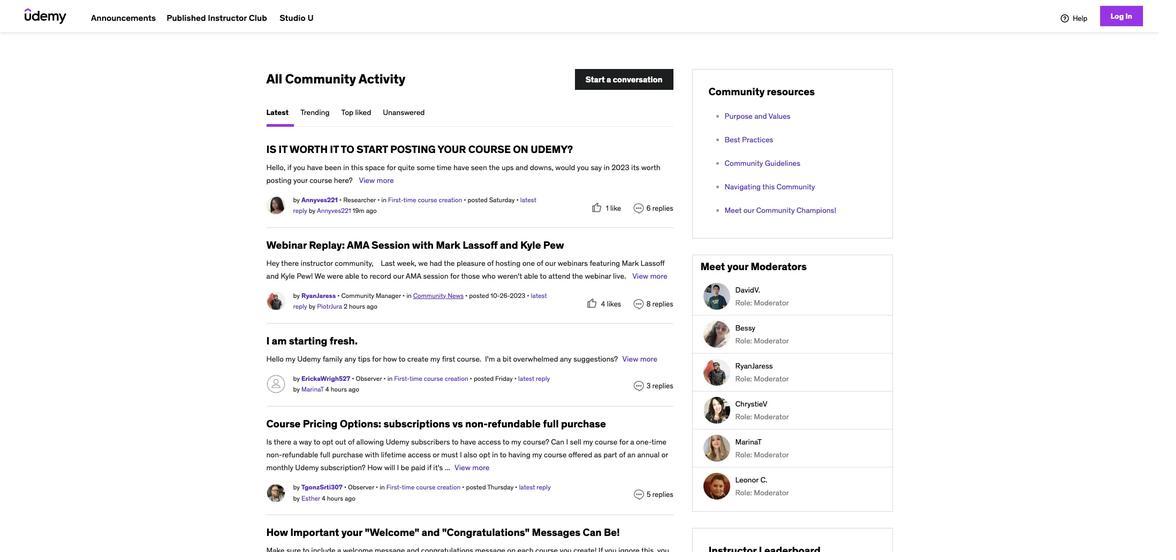 Task type: describe. For each thing, give the bounding box(es) containing it.
...
[[445, 463, 450, 473]]

to left attend
[[540, 271, 547, 281]]

webinar replay: ama session with mark lassoff and kyle pew link
[[266, 239, 564, 252]]

all
[[266, 70, 282, 87]]

0 vertical spatial 4
[[601, 300, 605, 309]]

c.
[[761, 476, 768, 485]]

some
[[417, 163, 435, 172]]

top
[[341, 107, 353, 117]]

course pricing options: subscriptions vs non-refundable full purchase link
[[266, 418, 606, 431]]

0 vertical spatial annyves221 link
[[301, 196, 338, 204]]

posting
[[390, 143, 436, 156]]

instructor
[[208, 12, 247, 23]]

fresh.
[[330, 335, 358, 347]]

in up here?
[[343, 163, 349, 172]]

0 horizontal spatial our
[[393, 271, 404, 281]]

community up purpose
[[709, 85, 765, 98]]

latest down one
[[531, 292, 547, 300]]

view for course pricing options: subscriptions vs non-refundable full purchase
[[455, 463, 471, 473]]

2 able from the left
[[524, 271, 538, 281]]

time inside by tgonzsrti307 • observer • in first-time course creation • posted thursday • latest reply by esther 4 hours ago
[[402, 484, 415, 492]]

also
[[464, 450, 477, 460]]

0 vertical spatial hours
[[349, 303, 365, 311]]

0 horizontal spatial ryanjaress
[[301, 292, 336, 300]]

ago down manager
[[367, 303, 378, 311]]

1 vertical spatial first-time course creation link
[[394, 375, 468, 383]]

community guidelines
[[725, 158, 801, 168]]

0 vertical spatial with
[[412, 239, 434, 252]]

ryanjaress inside ryanjaress role: moderator
[[735, 362, 773, 371]]

moderator for ryanjaress
[[754, 374, 789, 384]]

latest reply for mark
[[293, 292, 547, 311]]

weren't
[[498, 271, 522, 281]]

unanswered link
[[378, 100, 430, 125]]

best practices link
[[725, 135, 773, 144]]

space
[[365, 163, 385, 172]]

i left be
[[397, 463, 399, 473]]

course up part
[[595, 437, 618, 447]]

i left "am"
[[266, 335, 270, 347]]

log
[[1111, 11, 1124, 21]]

can inside is there a way to opt out of allowing udemy subscribers to have access to my course? can i sell my course for a one-time non-refundable full purchase with lifetime access or must i also opt in to having my course offered as part of an annual or monthly udemy subscription? how will i be paid if it's ...
[[551, 437, 564, 447]]

for right tips
[[372, 354, 381, 364]]

2 vertical spatial udemy
[[295, 463, 319, 473]]

1 you from the left
[[293, 163, 305, 172]]

1 horizontal spatial refundable
[[488, 418, 541, 431]]

1 vertical spatial how
[[266, 526, 288, 539]]

leonor
[[735, 476, 759, 485]]

user avatar image for webinar
[[266, 292, 285, 311]]

0 horizontal spatial access
[[408, 450, 431, 460]]

seen
[[471, 163, 487, 172]]

1
[[606, 204, 609, 213]]

liked
[[355, 107, 371, 117]]

by for by erickawrigh527 • observer • in first-time course creation • posted friday • latest reply by marinat 4 hours ago
[[293, 375, 300, 383]]

of right one
[[537, 258, 543, 268]]

replay:
[[309, 239, 345, 252]]

session
[[423, 271, 449, 281]]

2 or from the left
[[662, 450, 668, 460]]

likes
[[607, 300, 621, 309]]

hours for options:
[[327, 495, 343, 503]]

erickawrigh527
[[301, 375, 350, 383]]

posted left 10-
[[469, 292, 489, 300]]

by for by piotrjura 2 hours ago
[[309, 303, 316, 311]]

having
[[508, 450, 531, 460]]

1 horizontal spatial non-
[[465, 418, 488, 431]]

view more for lassoff
[[633, 271, 668, 281]]

my down course?
[[532, 450, 542, 460]]

downs,
[[530, 163, 554, 172]]

0 vertical spatial udemy
[[297, 354, 321, 364]]

to left having on the bottom of the page
[[500, 450, 507, 460]]

8
[[647, 300, 651, 309]]

i'm
[[485, 354, 495, 364]]

2 horizontal spatial the
[[572, 271, 583, 281]]

have for subscriptions
[[460, 437, 476, 447]]

0 vertical spatial lassoff
[[463, 239, 498, 252]]

by for by annyves221 19m ago
[[309, 207, 316, 215]]

course
[[266, 418, 301, 431]]

and inside hey there instructor community,    last week, we had the pleasure of hosting one of our webinars featuring mark lassoff and kyle pew! we were able to record our ama session for those who weren't able to attend the webinar live.
[[266, 271, 279, 281]]

practices
[[742, 135, 773, 144]]

bit
[[503, 354, 512, 364]]

be!
[[604, 526, 620, 539]]

here?
[[334, 175, 353, 185]]

4 for subscriptions
[[322, 495, 326, 503]]

a left one-
[[630, 437, 634, 447]]

studio u
[[280, 12, 314, 23]]

community up 'navigating'
[[725, 158, 763, 168]]

top liked link
[[336, 100, 377, 125]]

community resources
[[709, 85, 815, 98]]

i am starting fresh.
[[266, 335, 358, 347]]

creation for subscriptions
[[437, 484, 461, 492]]

by erickawrigh527 • observer • in first-time course creation • posted friday • latest reply by marinat 4 hours ago
[[293, 375, 550, 394]]

options:
[[340, 418, 381, 431]]

meet our community champions!
[[725, 205, 837, 215]]

moderator for chrystiev
[[754, 413, 789, 422]]

in right researcher
[[381, 196, 387, 204]]

trending link
[[295, 100, 335, 125]]

of left an
[[619, 450, 626, 460]]

community down navigating this community "link"
[[756, 205, 795, 215]]

the inside hello, if you have been in this space for quite some time have seen the ups and downs, would you say in 2023 its worth posting your course here?
[[489, 163, 500, 172]]

its
[[631, 163, 640, 172]]

top liked
[[341, 107, 371, 117]]

best
[[725, 135, 740, 144]]

if inside hello, if you have been in this space for quite some time have seen the ups and downs, would you say in 2023 its worth posting your course here?
[[287, 163, 292, 172]]

one-
[[636, 437, 652, 447]]

to right way
[[314, 437, 320, 447]]

of up who
[[487, 258, 494, 268]]

tgonzsrti307 link
[[301, 484, 343, 492]]

1 like
[[606, 204, 621, 213]]

by for by ryanjaress • community manager •
[[293, 292, 300, 300]]

ago inside "by erickawrigh527 • observer • in first-time course creation • posted friday • latest reply by marinat 4 hours ago"
[[349, 386, 359, 394]]

an
[[627, 450, 636, 460]]

all community activity
[[266, 70, 406, 87]]

2 horizontal spatial your
[[727, 260, 749, 273]]

1 horizontal spatial kyle
[[520, 239, 541, 252]]

i left also
[[460, 450, 462, 460]]

latest reply link for refundable
[[519, 484, 551, 492]]

non- inside is there a way to opt out of allowing udemy subscribers to have access to my course? can i sell my course for a one-time non-refundable full purchase with lifetime access or must i also opt in to having my course offered as part of an annual or monthly udemy subscription? how will i be paid if it's ...
[[266, 450, 282, 460]]

hello,
[[266, 163, 286, 172]]

annyves221 for 19m
[[317, 207, 351, 215]]

view for webinar replay: ama session with mark lassoff and kyle pew
[[633, 271, 649, 281]]

paid
[[411, 463, 426, 473]]

user avatar image for course
[[266, 484, 285, 503]]

view for is it worth it to start posting your course on udemy?
[[359, 175, 375, 185]]

course inside by tgonzsrti307 • observer • in first-time course creation • posted thursday • latest reply by esther 4 hours ago
[[416, 484, 436, 492]]

and up hosting
[[500, 239, 518, 252]]

1 able from the left
[[345, 271, 359, 281]]

instructor
[[301, 258, 333, 268]]

purpose
[[725, 111, 753, 121]]

piotrjura link
[[317, 303, 342, 311]]

moderator inside leonor c. role: moderator
[[754, 489, 789, 498]]

your inside hello, if you have been in this space for quite some time have seen the ups and downs, would you say in 2023 its worth posting your course here?
[[293, 175, 308, 185]]

ago right 19m
[[366, 207, 377, 215]]

role: for chrystiev role: moderator
[[735, 413, 752, 422]]

creation for fresh.
[[445, 375, 468, 383]]

6
[[647, 204, 651, 213]]

view more for posting
[[359, 175, 394, 185]]

6 replies
[[647, 204, 673, 213]]

user image image for leonor
[[703, 474, 730, 500]]

a right start
[[607, 74, 611, 84]]

worth
[[641, 163, 661, 172]]

0 vertical spatial opt
[[322, 437, 333, 447]]

pew!
[[297, 271, 313, 281]]

5 replies
[[647, 491, 673, 500]]

user avatar image for is
[[266, 196, 285, 215]]

community up 2
[[341, 292, 374, 300]]

in right say
[[604, 163, 610, 172]]

vs
[[452, 418, 463, 431]]

erickawrigh527 link
[[301, 375, 350, 383]]

reply up webinar
[[293, 207, 307, 215]]

0 vertical spatial creation
[[439, 196, 462, 204]]

on
[[513, 143, 528, 156]]

must
[[441, 450, 458, 460]]

by left esther link
[[293, 495, 300, 503]]

reply down ryanjaress "link"
[[293, 303, 307, 311]]

we
[[418, 258, 428, 268]]

in inside by tgonzsrti307 • observer • in first-time course creation • posted thursday • latest reply by esther 4 hours ago
[[380, 484, 385, 492]]

u
[[308, 12, 314, 23]]

for inside hey there instructor community,    last week, we had the pleasure of hosting one of our webinars featuring mark lassoff and kyle pew! we were able to record our ama session for those who weren't able to attend the webinar live.
[[450, 271, 460, 281]]

thursday
[[487, 484, 514, 492]]

mark inside hey there instructor community,    last week, we had the pleasure of hosting one of our webinars featuring mark lassoff and kyle pew! we were able to record our ama session for those who weren't able to attend the webinar live.
[[622, 258, 639, 268]]

meet for meet our community champions!
[[725, 205, 742, 215]]

first- for subscriptions
[[386, 484, 402, 492]]

4 for fresh.
[[326, 386, 329, 394]]

first
[[442, 354, 455, 364]]

1 vertical spatial our
[[545, 258, 556, 268]]

1 vertical spatial udemy
[[386, 437, 409, 447]]

in first-time course creation • posted saturday •
[[381, 196, 520, 204]]

time inside hello, if you have been in this space for quite some time have seen the ups and downs, would you say in 2023 its worth posting your course here?
[[437, 163, 452, 172]]

course down course?
[[544, 450, 567, 460]]

and left "values"
[[755, 111, 767, 121]]

have left been
[[307, 163, 323, 172]]

2 it from the left
[[330, 143, 339, 156]]

my left 'first'
[[430, 354, 440, 364]]

first-time course creation link for start
[[388, 196, 462, 204]]

lassoff inside hey there instructor community,    last week, we had the pleasure of hosting one of our webinars featuring mark lassoff and kyle pew! we were able to record our ama session for those who weren't able to attend the webinar live.
[[641, 258, 665, 268]]

posted inside "by erickawrigh527 • observer • in first-time course creation • posted friday • latest reply by marinat 4 hours ago"
[[474, 375, 494, 383]]

more up the 3
[[640, 354, 658, 364]]

view more link up the 3
[[620, 354, 658, 364]]

part
[[604, 450, 617, 460]]

user image image for ryanjaress
[[703, 359, 730, 386]]

role: for marinat role: moderator
[[735, 451, 752, 460]]

4 likes
[[601, 300, 621, 309]]

pricing
[[303, 418, 338, 431]]

to left record
[[361, 271, 368, 281]]

to right how
[[399, 354, 406, 364]]

were
[[327, 271, 343, 281]]

community down session
[[413, 292, 446, 300]]

latest reply link for lassoff
[[293, 292, 547, 311]]

community up the 'trending'
[[285, 70, 356, 87]]

community down guidelines
[[777, 182, 815, 191]]

to up the "must"
[[452, 437, 459, 447]]

esther link
[[301, 495, 320, 503]]

by left marinat link on the bottom
[[293, 386, 300, 394]]

1 vertical spatial annyves221 link
[[317, 207, 351, 215]]

more for purchase
[[472, 463, 490, 473]]

2 horizontal spatial our
[[744, 205, 755, 215]]

my right hello
[[286, 354, 296, 364]]

hello my udemy family any tips for how to create my first course.  i'm a bit overwhelmed any suggestions? view more
[[266, 354, 658, 364]]

role: inside leonor c. role: moderator
[[735, 489, 752, 498]]

1 vertical spatial can
[[583, 526, 602, 539]]

those
[[461, 271, 480, 281]]

how
[[383, 354, 397, 364]]

community resources heading
[[709, 85, 815, 98]]

0 horizontal spatial the
[[444, 258, 455, 268]]

by annyves221 19m ago
[[307, 207, 377, 215]]

quite
[[398, 163, 415, 172]]

say
[[591, 163, 602, 172]]

is
[[266, 143, 276, 156]]

3 replies
[[647, 382, 673, 391]]

by annyves221 • researcher •
[[293, 196, 381, 204]]

replies for 5 replies
[[653, 491, 673, 500]]

is there a way to opt out of allowing udemy subscribers to have access to my course? can i sell my course for a one-time non-refundable full purchase with lifetime access or must i also opt in to having my course offered as part of an annual or monthly udemy subscription? how will i be paid if it's ...
[[266, 437, 668, 473]]

a left way
[[293, 437, 297, 447]]

replies for 8 replies
[[653, 300, 673, 309]]

1 horizontal spatial opt
[[479, 450, 490, 460]]



Task type: vqa. For each thing, say whether or not it's contained in the screenshot.
PM inside the by Aleksandra Ilić • Researcher • posted December 09, 2023 01:24 PM by Aleksandra Ilić on Sunday
no



Task type: locate. For each thing, give the bounding box(es) containing it.
course
[[468, 143, 511, 156]]

3 role: from the top
[[735, 374, 752, 384]]

0 vertical spatial meet
[[725, 205, 742, 215]]

0 vertical spatial kyle
[[520, 239, 541, 252]]

0 vertical spatial this
[[351, 163, 363, 172]]

first- inside "by erickawrigh527 • observer • in first-time course creation • posted friday • latest reply by marinat 4 hours ago"
[[394, 375, 410, 383]]

hello, if you have been in this space for quite some time have seen the ups and downs, would you say in 2023 its worth posting your course here?
[[266, 163, 661, 185]]

0 vertical spatial observer
[[356, 375, 382, 383]]

had
[[430, 258, 442, 268]]

annyves221 link up by annyves221 19m ago
[[301, 196, 338, 204]]

hours inside by tgonzsrti307 • observer • in first-time course creation • posted thursday • latest reply by esther 4 hours ago
[[327, 495, 343, 503]]

1 vertical spatial full
[[320, 450, 330, 460]]

1 horizontal spatial ryanjaress
[[735, 362, 773, 371]]

time down quite at left
[[403, 196, 416, 204]]

reply inside by tgonzsrti307 • observer • in first-time course creation • posted thursday • latest reply by esther 4 hours ago
[[537, 484, 551, 492]]

first-time course creation link for non-
[[386, 484, 461, 492]]

annyves221 for •
[[301, 196, 338, 204]]

in down how
[[388, 375, 393, 383]]

6 role: from the top
[[735, 489, 752, 498]]

0 vertical spatial access
[[478, 437, 501, 447]]

hosting
[[496, 258, 521, 268]]

hours right 2
[[349, 303, 365, 311]]

manager
[[376, 292, 401, 300]]

hey
[[266, 258, 280, 268]]

1 any from the left
[[345, 354, 356, 364]]

1 horizontal spatial can
[[583, 526, 602, 539]]

more for kyle
[[650, 271, 668, 281]]

hours
[[349, 303, 365, 311], [331, 386, 347, 394], [327, 495, 343, 503]]

course down some
[[418, 196, 437, 204]]

our
[[744, 205, 755, 215], [545, 258, 556, 268], [393, 271, 404, 281]]

moderator for bessy
[[754, 336, 789, 346]]

4
[[601, 300, 605, 309], [326, 386, 329, 394], [322, 495, 326, 503]]

6 user image image from the top
[[703, 474, 730, 500]]

1 vertical spatial 2023
[[510, 292, 525, 300]]

time inside is there a way to opt out of allowing udemy subscribers to have access to my course? can i sell my course for a one-time non-refundable full purchase with lifetime access or must i also opt in to having my course offered as part of an annual or monthly udemy subscription? how will i be paid if it's ...
[[652, 437, 667, 447]]

by up webinar
[[293, 196, 300, 204]]

latest reply down quite at left
[[293, 196, 536, 215]]

0 vertical spatial can
[[551, 437, 564, 447]]

marinat
[[301, 386, 324, 394], [735, 438, 762, 447]]

4 user avatar image from the top
[[266, 484, 285, 503]]

1 it from the left
[[279, 143, 287, 156]]

0 horizontal spatial you
[[293, 163, 305, 172]]

0 horizontal spatial can
[[551, 437, 564, 447]]

0 horizontal spatial this
[[351, 163, 363, 172]]

more down also
[[472, 463, 490, 473]]

for left those
[[450, 271, 460, 281]]

ago down subscription?
[[345, 495, 356, 503]]

opt
[[322, 437, 333, 447], [479, 450, 490, 460]]

3 user image image from the top
[[703, 359, 730, 386]]

udemy up tgonzsrti307
[[295, 463, 319, 473]]

to
[[341, 143, 354, 156]]

8 replies
[[647, 300, 673, 309]]

1 vertical spatial latest reply
[[293, 292, 547, 311]]

1 horizontal spatial mark
[[622, 258, 639, 268]]

latest down overwhelmed
[[518, 375, 534, 383]]

1 horizontal spatial full
[[543, 418, 559, 431]]

0 horizontal spatial lassoff
[[463, 239, 498, 252]]

can left be!
[[583, 526, 602, 539]]

you down the worth
[[293, 163, 305, 172]]

moderator inside davidv. role: moderator
[[754, 298, 789, 308]]

ago inside by tgonzsrti307 • observer • in first-time course creation • posted thursday • latest reply by esther 4 hours ago
[[345, 495, 356, 503]]

a left bit
[[497, 354, 501, 364]]

and right "welcome"
[[422, 526, 440, 539]]

reply
[[293, 207, 307, 215], [293, 303, 307, 311], [536, 375, 550, 383], [537, 484, 551, 492]]

meet
[[725, 205, 742, 215], [701, 260, 725, 273]]

moderator inside "marinat role: moderator"
[[754, 451, 789, 460]]

or up it's
[[433, 450, 440, 460]]

observer for subscriptions
[[348, 484, 374, 492]]

view more link for kyle
[[630, 271, 668, 281]]

1 horizontal spatial it
[[330, 143, 339, 156]]

for up an
[[619, 437, 629, 447]]

latest right thursday
[[519, 484, 535, 492]]

first-time course creation link down create
[[394, 375, 468, 383]]

user image image for marinat
[[703, 436, 730, 462]]

start
[[357, 143, 388, 156]]

0 vertical spatial ama
[[347, 239, 369, 252]]

user avatar image down hello
[[266, 375, 285, 394]]

0 vertical spatial your
[[293, 175, 308, 185]]

reply inside "by erickawrigh527 • observer • in first-time course creation • posted friday • latest reply by marinat 4 hours ago"
[[536, 375, 550, 383]]

1 horizontal spatial how
[[367, 463, 383, 473]]

1 horizontal spatial able
[[524, 271, 538, 281]]

1 vertical spatial this
[[763, 182, 775, 191]]

annyves221 up by annyves221 19m ago
[[301, 196, 338, 204]]

latest right saturday
[[520, 196, 536, 204]]

3 moderator from the top
[[754, 374, 789, 384]]

by for by tgonzsrti307 • observer • in first-time course creation • posted thursday • latest reply by esther 4 hours ago
[[293, 484, 300, 492]]

by ryanjaress • community manager •
[[293, 292, 407, 300]]

any
[[345, 354, 356, 364], [560, 354, 572, 364]]

first- down will
[[386, 484, 402, 492]]

opt right also
[[479, 450, 490, 460]]

role: down bessy
[[735, 336, 752, 346]]

by down by annyves221 • researcher •
[[309, 207, 316, 215]]

2 any from the left
[[560, 354, 572, 364]]

meet for meet your moderators
[[701, 260, 725, 273]]

hours for starting
[[331, 386, 347, 394]]

the down webinars at the top of page
[[572, 271, 583, 281]]

hours down erickawrigh527 link
[[331, 386, 347, 394]]

udemy
[[297, 354, 321, 364], [386, 437, 409, 447], [295, 463, 319, 473]]

1 vertical spatial observer
[[348, 484, 374, 492]]

we
[[315, 271, 325, 281]]

1 vertical spatial view more
[[633, 271, 668, 281]]

2023 inside hello, if you have been in this space for quite some time have seen the ups and downs, would you say in 2023 its worth posting your course here?
[[612, 163, 630, 172]]

lassoff up 8
[[641, 258, 665, 268]]

view right the suggestions? at the bottom
[[623, 354, 639, 364]]

offered
[[569, 450, 592, 460]]

esther
[[301, 495, 320, 503]]

webinars
[[558, 258, 588, 268]]

posted left friday
[[474, 375, 494, 383]]

moderator inside ryanjaress role: moderator
[[754, 374, 789, 384]]

role: inside davidv. role: moderator
[[735, 298, 752, 308]]

and down hey
[[266, 271, 279, 281]]

non- right vs
[[465, 418, 488, 431]]

moderator down bessy
[[754, 336, 789, 346]]

full inside is there a way to opt out of allowing udemy subscribers to have access to my course? can i sell my course for a one-time non-refundable full purchase with lifetime access or must i also opt in to having my course offered as part of an annual or monthly udemy subscription? how will i be paid if it's ...
[[320, 450, 330, 460]]

0 horizontal spatial kyle
[[281, 271, 295, 281]]

1 vertical spatial if
[[427, 463, 432, 473]]

observer inside "by erickawrigh527 • observer • in first-time course creation • posted friday • latest reply by marinat 4 hours ago"
[[356, 375, 382, 383]]

1 horizontal spatial purchase
[[561, 418, 606, 431]]

ryanjaress down bessy role: moderator
[[735, 362, 773, 371]]

user image image
[[703, 283, 730, 310], [703, 321, 730, 348], [703, 359, 730, 386], [703, 398, 730, 424], [703, 436, 730, 462], [703, 474, 730, 500]]

role: inside bessy role: moderator
[[735, 336, 752, 346]]

0 horizontal spatial any
[[345, 354, 356, 364]]

any left tips
[[345, 354, 356, 364]]

course inside "by erickawrigh527 • observer • in first-time course creation • posted friday • latest reply by marinat 4 hours ago"
[[424, 375, 443, 383]]

how inside is there a way to opt out of allowing udemy subscribers to have access to my course? can i sell my course for a one-time non-refundable full purchase with lifetime access or must i also opt in to having my course offered as part of an annual or monthly udemy subscription? how will i be paid if it's ...
[[367, 463, 383, 473]]

ama inside hey there instructor community,    last week, we had the pleasure of hosting one of our webinars featuring mark lassoff and kyle pew! we were able to record our ama session for those who weren't able to attend the webinar live.
[[406, 271, 421, 281]]

course down been
[[310, 175, 332, 185]]

time down create
[[410, 375, 422, 383]]

role: for ryanjaress role: moderator
[[735, 374, 752, 384]]

1 vertical spatial ryanjaress
[[735, 362, 773, 371]]

studio
[[280, 12, 306, 23]]

0 vertical spatial mark
[[436, 239, 461, 252]]

1 replies from the top
[[653, 204, 673, 213]]

and inside hello, if you have been in this space for quite some time have seen the ups and downs, would you say in 2023 its worth posting your course here?
[[516, 163, 528, 172]]

0 horizontal spatial view more
[[359, 175, 394, 185]]

if left it's
[[427, 463, 432, 473]]

replies for 3 replies
[[653, 382, 673, 391]]

in down will
[[380, 484, 385, 492]]

refundable down way
[[282, 450, 318, 460]]

ama
[[347, 239, 369, 252], [406, 271, 421, 281]]

user image image left bessy
[[703, 321, 730, 348]]

if right hello,
[[287, 163, 292, 172]]

1 vertical spatial lassoff
[[641, 258, 665, 268]]

community guidelines link
[[725, 158, 801, 168]]

1 vertical spatial mark
[[622, 258, 639, 268]]

replies right 8
[[653, 300, 673, 309]]

4 replies from the top
[[653, 491, 673, 500]]

user image image for chrystiev
[[703, 398, 730, 424]]

2 vertical spatial hours
[[327, 495, 343, 503]]

marinat inside "marinat role: moderator"
[[735, 438, 762, 447]]

our down week,
[[393, 271, 404, 281]]

latest reply link down overwhelmed
[[518, 375, 550, 383]]

by piotrjura 2 hours ago
[[307, 303, 378, 311]]

0 vertical spatial latest reply
[[293, 196, 536, 215]]

course
[[310, 175, 332, 185], [418, 196, 437, 204], [424, 375, 443, 383], [595, 437, 618, 447], [544, 450, 567, 460], [416, 484, 436, 492]]

latest inside by tgonzsrti307 • observer • in first-time course creation • posted thursday • latest reply by esther 4 hours ago
[[519, 484, 535, 492]]

4 down erickawrigh527 link
[[326, 386, 329, 394]]

by down ryanjaress "link"
[[309, 303, 316, 311]]

kyle
[[520, 239, 541, 252], [281, 271, 295, 281]]

3 replies from the top
[[653, 382, 673, 391]]

how left important
[[266, 526, 288, 539]]

observer for fresh.
[[356, 375, 382, 383]]

more for course
[[377, 175, 394, 185]]

0 horizontal spatial your
[[293, 175, 308, 185]]

in
[[343, 163, 349, 172], [604, 163, 610, 172], [381, 196, 387, 204], [407, 292, 412, 300], [388, 375, 393, 383], [492, 450, 498, 460], [380, 484, 385, 492]]

first- inside by tgonzsrti307 • observer • in first-time course creation • posted thursday • latest reply by esther 4 hours ago
[[386, 484, 402, 492]]

1 vertical spatial first-
[[394, 375, 410, 383]]

refundable inside is there a way to opt out of allowing udemy subscribers to have access to my course? can i sell my course for a one-time non-refundable full purchase with lifetime access or must i also opt in to having my course offered as part of an annual or monthly udemy subscription? how will i be paid if it's ...
[[282, 450, 318, 460]]

1 horizontal spatial our
[[545, 258, 556, 268]]

there right 'is'
[[274, 437, 291, 447]]

there inside is there a way to opt out of allowing udemy subscribers to have access to my course? can i sell my course for a one-time non-refundable full purchase with lifetime access or must i also opt in to having my course offered as part of an annual or monthly udemy subscription? how will i be paid if it's ...
[[274, 437, 291, 447]]

webinar replay: ama session with mark lassoff and kyle pew
[[266, 239, 564, 252]]

2 latest reply from the top
[[293, 292, 547, 311]]

in inside is there a way to opt out of allowing udemy subscribers to have access to my course? can i sell my course for a one-time non-refundable full purchase with lifetime access or must i also opt in to having my course offered as part of an annual or monthly udemy subscription? how will i be paid if it's ...
[[492, 450, 498, 460]]

posted left saturday
[[468, 196, 488, 204]]

user avatar image down monthly
[[266, 484, 285, 503]]

in community news • posted 10-26-2023 •
[[407, 292, 531, 300]]

2 moderator from the top
[[754, 336, 789, 346]]

4 inside by tgonzsrti307 • observer • in first-time course creation • posted thursday • latest reply by esther 4 hours ago
[[322, 495, 326, 503]]

1 horizontal spatial ama
[[406, 271, 421, 281]]

1 user image image from the top
[[703, 283, 730, 310]]

leonor c. role: moderator
[[735, 476, 789, 498]]

for inside is there a way to opt out of allowing udemy subscribers to have access to my course? can i sell my course for a one-time non-refundable full purchase with lifetime access or must i also opt in to having my course offered as part of an annual or monthly udemy subscription? how will i be paid if it's ...
[[619, 437, 629, 447]]

role: inside chrystiev role: moderator
[[735, 413, 752, 422]]

1 vertical spatial purchase
[[332, 450, 363, 460]]

moderator inside chrystiev role: moderator
[[754, 413, 789, 422]]

1 vertical spatial your
[[727, 260, 749, 273]]

creation
[[439, 196, 462, 204], [445, 375, 468, 383], [437, 484, 461, 492]]

4 moderator from the top
[[754, 413, 789, 422]]

kyle left pew!
[[281, 271, 295, 281]]

2 role: from the top
[[735, 336, 752, 346]]

there for course
[[274, 437, 291, 447]]

0 horizontal spatial purchase
[[332, 450, 363, 460]]

2 user avatar image from the top
[[266, 292, 285, 311]]

my right sell
[[583, 437, 593, 447]]

messages
[[532, 526, 581, 539]]

suggestions?
[[574, 354, 618, 364]]

3 user avatar image from the top
[[266, 375, 285, 394]]

1 vertical spatial marinat
[[735, 438, 762, 447]]

0 vertical spatial first-time course creation link
[[388, 196, 462, 204]]

1 horizontal spatial 2023
[[612, 163, 630, 172]]

in inside "by erickawrigh527 • observer • in first-time course creation • posted friday • latest reply by marinat 4 hours ago"
[[388, 375, 393, 383]]

purchase
[[561, 418, 606, 431], [332, 450, 363, 460]]

moderators
[[751, 260, 807, 273]]

5 user image image from the top
[[703, 436, 730, 462]]

latest reply for start
[[293, 196, 536, 215]]

2 vertical spatial 4
[[322, 495, 326, 503]]

0 vertical spatial purchase
[[561, 418, 606, 431]]

navigating
[[725, 182, 761, 191]]

2 vertical spatial first-time course creation link
[[386, 484, 461, 492]]

user avatar image
[[266, 196, 285, 215], [266, 292, 285, 311], [266, 375, 285, 394], [266, 484, 285, 503]]

in right manager
[[407, 292, 412, 300]]

i left sell
[[566, 437, 568, 447]]

pew
[[543, 239, 564, 252]]

log in link
[[1100, 6, 1143, 26]]

with inside is there a way to opt out of allowing udemy subscribers to have access to my course? can i sell my course for a one-time non-refundable full purchase with lifetime access or must i also opt in to having my course offered as part of an annual or monthly udemy subscription? how will i be paid if it's ...
[[365, 450, 379, 460]]

moderator for davidv.
[[754, 298, 789, 308]]

role: inside "marinat role: moderator"
[[735, 451, 752, 460]]

published instructor club
[[167, 12, 267, 23]]

0 horizontal spatial how
[[266, 526, 288, 539]]

1 vertical spatial access
[[408, 450, 431, 460]]

replies for 6 replies
[[653, 204, 673, 213]]

1 horizontal spatial the
[[489, 163, 500, 172]]

heading
[[709, 545, 821, 553]]

view more down space
[[359, 175, 394, 185]]

udemy down starting
[[297, 354, 321, 364]]

have left seen
[[453, 163, 469, 172]]

4 role: from the top
[[735, 413, 752, 422]]

purchase inside is there a way to opt out of allowing udemy subscribers to have access to my course? can i sell my course for a one-time non-refundable full purchase with lifetime access or must i also opt in to having my course offered as part of an annual or monthly udemy subscription? how will i be paid if it's ...
[[332, 450, 363, 460]]

marinat inside "by erickawrigh527 • observer • in first-time course creation • posted friday • latest reply by marinat 4 hours ago"
[[301, 386, 324, 394]]

kyle up one
[[520, 239, 541, 252]]

by left erickawrigh527 link
[[293, 375, 300, 383]]

1 horizontal spatial access
[[478, 437, 501, 447]]

2 vertical spatial your
[[341, 526, 363, 539]]

announcements link
[[86, 3, 161, 32]]

1 role: from the top
[[735, 298, 752, 308]]

2 vertical spatial the
[[572, 271, 583, 281]]

this inside hello, if you have been in this space for quite some time have seen the ups and downs, would you say in 2023 its worth posting your course here?
[[351, 163, 363, 172]]

to up having on the bottom of the page
[[503, 437, 510, 447]]

view down space
[[359, 175, 375, 185]]

non- down 'is'
[[266, 450, 282, 460]]

4 user image image from the top
[[703, 398, 730, 424]]

5 moderator from the top
[[754, 451, 789, 460]]

latest
[[520, 196, 536, 204], [531, 292, 547, 300], [518, 375, 534, 383], [519, 484, 535, 492]]

creation down the ...
[[437, 484, 461, 492]]

role: up leonor
[[735, 451, 752, 460]]

for inside hello, if you have been in this space for quite some time have seen the ups and downs, would you say in 2023 its worth posting your course here?
[[387, 163, 396, 172]]

our up attend
[[545, 258, 556, 268]]

2 vertical spatial first-
[[386, 484, 402, 492]]

there for webinar
[[281, 258, 299, 268]]

user image image for davidv.
[[703, 283, 730, 310]]

is it worth it to start posting your course on udemy? link
[[266, 143, 573, 156]]

latest link
[[266, 100, 294, 127]]

0 horizontal spatial with
[[365, 450, 379, 460]]

view more link for purchase
[[452, 463, 490, 473]]

2 replies from the top
[[653, 300, 673, 309]]

0 horizontal spatial 2023
[[510, 292, 525, 300]]

creation inside "by erickawrigh527 • observer • in first-time course creation • posted friday • latest reply by marinat 4 hours ago"
[[445, 375, 468, 383]]

posted inside by tgonzsrti307 • observer • in first-time course creation • posted thursday • latest reply by esther 4 hours ago
[[466, 484, 486, 492]]

record
[[370, 271, 391, 281]]

ryanjaress
[[301, 292, 336, 300], [735, 362, 773, 371]]

marinat down erickawrigh527 link
[[301, 386, 324, 394]]

researcher
[[343, 196, 376, 204]]

user image image for bessy
[[703, 321, 730, 348]]

4 inside "by erickawrigh527 • observer • in first-time course creation • posted friday • latest reply by marinat 4 hours ago"
[[326, 386, 329, 394]]

my
[[286, 354, 296, 364], [430, 354, 440, 364], [511, 437, 521, 447], [583, 437, 593, 447], [532, 450, 542, 460]]

of right out
[[348, 437, 355, 447]]

annyves221 link
[[301, 196, 338, 204], [317, 207, 351, 215]]

1 latest reply from the top
[[293, 196, 536, 215]]

1 vertical spatial refundable
[[282, 450, 318, 460]]

navigating this community
[[725, 182, 815, 191]]

latest inside "by erickawrigh527 • observer • in first-time course creation • posted friday • latest reply by marinat 4 hours ago"
[[518, 375, 534, 383]]

creation inside by tgonzsrti307 • observer • in first-time course creation • posted thursday • latest reply by esther 4 hours ago
[[437, 484, 461, 492]]

have
[[307, 163, 323, 172], [453, 163, 469, 172], [460, 437, 476, 447]]

1 or from the left
[[433, 450, 440, 460]]

unanswered
[[383, 107, 425, 117]]

1 horizontal spatial view more
[[455, 463, 490, 473]]

0 horizontal spatial refundable
[[282, 450, 318, 460]]

lifetime
[[381, 450, 406, 460]]

0 horizontal spatial able
[[345, 271, 359, 281]]

0 vertical spatial view more
[[359, 175, 394, 185]]

there inside hey there instructor community,    last week, we had the pleasure of hosting one of our webinars featuring mark lassoff and kyle pew! we were able to record our ama session for those who weren't able to attend the webinar live.
[[281, 258, 299, 268]]

view more link for course
[[356, 175, 394, 185]]

1 vertical spatial annyves221
[[317, 207, 351, 215]]

0 vertical spatial first-
[[388, 196, 404, 204]]

2 user image image from the top
[[703, 321, 730, 348]]

0 vertical spatial annyves221
[[301, 196, 338, 204]]

sell
[[570, 437, 581, 447]]

have for it
[[453, 163, 469, 172]]

best practices
[[725, 135, 773, 144]]

role: for davidv. role: moderator
[[735, 298, 752, 308]]

moderator for marinat
[[754, 451, 789, 460]]

posted left thursday
[[466, 484, 486, 492]]

if inside is there a way to opt out of allowing udemy subscribers to have access to my course? can i sell my course for a one-time non-refundable full purchase with lifetime access or must i also opt in to having my course offered as part of an annual or monthly udemy subscription? how will i be paid if it's ...
[[427, 463, 432, 473]]

first- for fresh.
[[394, 375, 410, 383]]

first- down quite at left
[[388, 196, 404, 204]]

in
[[1126, 11, 1133, 21]]

1 horizontal spatial with
[[412, 239, 434, 252]]

bessy role: moderator
[[735, 324, 789, 346]]

course inside hello, if you have been in this space for quite some time have seen the ups and downs, would you say in 2023 its worth posting your course here?
[[310, 175, 332, 185]]

moderator up c.
[[754, 451, 789, 460]]

0 vertical spatial ryanjaress
[[301, 292, 336, 300]]

0 vertical spatial non-
[[465, 418, 488, 431]]

2 horizontal spatial view more
[[633, 271, 668, 281]]

observer down tips
[[356, 375, 382, 383]]

monthly
[[266, 463, 293, 473]]

with up we
[[412, 239, 434, 252]]

it's
[[433, 463, 443, 473]]

create
[[407, 354, 429, 364]]

moderator inside bessy role: moderator
[[754, 336, 789, 346]]

purchase up sell
[[561, 418, 606, 431]]

tgonzsrti307
[[301, 484, 343, 492]]

0 horizontal spatial marinat
[[301, 386, 324, 394]]

pleasure
[[457, 258, 485, 268]]

if
[[287, 163, 292, 172], [427, 463, 432, 473]]

view more for refundable
[[455, 463, 490, 473]]

observer inside by tgonzsrti307 • observer • in first-time course creation • posted thursday • latest reply by esther 4 hours ago
[[348, 484, 374, 492]]

annual
[[637, 450, 660, 460]]

0 horizontal spatial or
[[433, 450, 440, 460]]

1 vertical spatial with
[[365, 450, 379, 460]]

1 vertical spatial kyle
[[281, 271, 295, 281]]

time inside "by erickawrigh527 • observer • in first-time course creation • posted friday • latest reply by marinat 4 hours ago"
[[410, 375, 422, 383]]

5 role: from the top
[[735, 451, 752, 460]]

more
[[377, 175, 394, 185], [650, 271, 668, 281], [640, 354, 658, 364], [472, 463, 490, 473]]

0 horizontal spatial it
[[279, 143, 287, 156]]

2 you from the left
[[577, 163, 589, 172]]

1 user avatar image from the top
[[266, 196, 285, 215]]

2 vertical spatial view more
[[455, 463, 490, 473]]

2 vertical spatial creation
[[437, 484, 461, 492]]

0 vertical spatial the
[[489, 163, 500, 172]]

have inside is there a way to opt out of allowing udemy subscribers to have access to my course? can i sell my course for a one-time non-refundable full purchase with lifetime access or must i also opt in to having my course offered as part of an annual or monthly udemy subscription? how will i be paid if it's ...
[[460, 437, 476, 447]]

2 vertical spatial our
[[393, 271, 404, 281]]

latest reply down session
[[293, 292, 547, 311]]

announcements
[[91, 12, 156, 23]]

user avatar image for i
[[266, 375, 285, 394]]

user image image left davidv.
[[703, 283, 730, 310]]

chrystiev
[[735, 400, 768, 409]]

0 horizontal spatial opt
[[322, 437, 333, 447]]

0 vertical spatial there
[[281, 258, 299, 268]]

moderator up "chrystiev"
[[754, 374, 789, 384]]

1 moderator from the top
[[754, 298, 789, 308]]

one
[[522, 258, 535, 268]]

is
[[266, 437, 272, 447]]

6 moderator from the top
[[754, 489, 789, 498]]

studio u link
[[274, 3, 319, 32]]

role: inside ryanjaress role: moderator
[[735, 374, 752, 384]]

annyves221 down by annyves221 • researcher •
[[317, 207, 351, 215]]

role: for bessy role: moderator
[[735, 336, 752, 346]]

featuring
[[590, 258, 620, 268]]

view more up 8
[[633, 271, 668, 281]]

help
[[1073, 14, 1088, 23]]

marinat role: moderator
[[735, 438, 789, 460]]

first- down how
[[394, 375, 410, 383]]

kyle inside hey there instructor community,    last week, we had the pleasure of hosting one of our webinars featuring mark lassoff and kyle pew! we were able to record our ama session for those who weren't able to attend the webinar live.
[[281, 271, 295, 281]]

ama right replay:
[[347, 239, 369, 252]]

starting
[[289, 335, 328, 347]]

ups
[[502, 163, 514, 172]]

replies right the 3
[[653, 382, 673, 391]]

1 vertical spatial non-
[[266, 450, 282, 460]]

purpose and values link
[[725, 111, 791, 121]]

0 horizontal spatial full
[[320, 450, 330, 460]]

a
[[607, 74, 611, 84], [497, 354, 501, 364], [293, 437, 297, 447], [630, 437, 634, 447]]

by for by annyves221 • researcher •
[[293, 196, 300, 204]]

hours inside "by erickawrigh527 • observer • in first-time course creation • posted friday • latest reply by marinat 4 hours ago"
[[331, 386, 347, 394]]

1 horizontal spatial or
[[662, 450, 668, 460]]

meet our community champions! link
[[725, 205, 837, 215]]

my up having on the bottom of the page
[[511, 437, 521, 447]]

latest reply link for posting
[[293, 196, 536, 215]]

0 horizontal spatial if
[[287, 163, 292, 172]]



